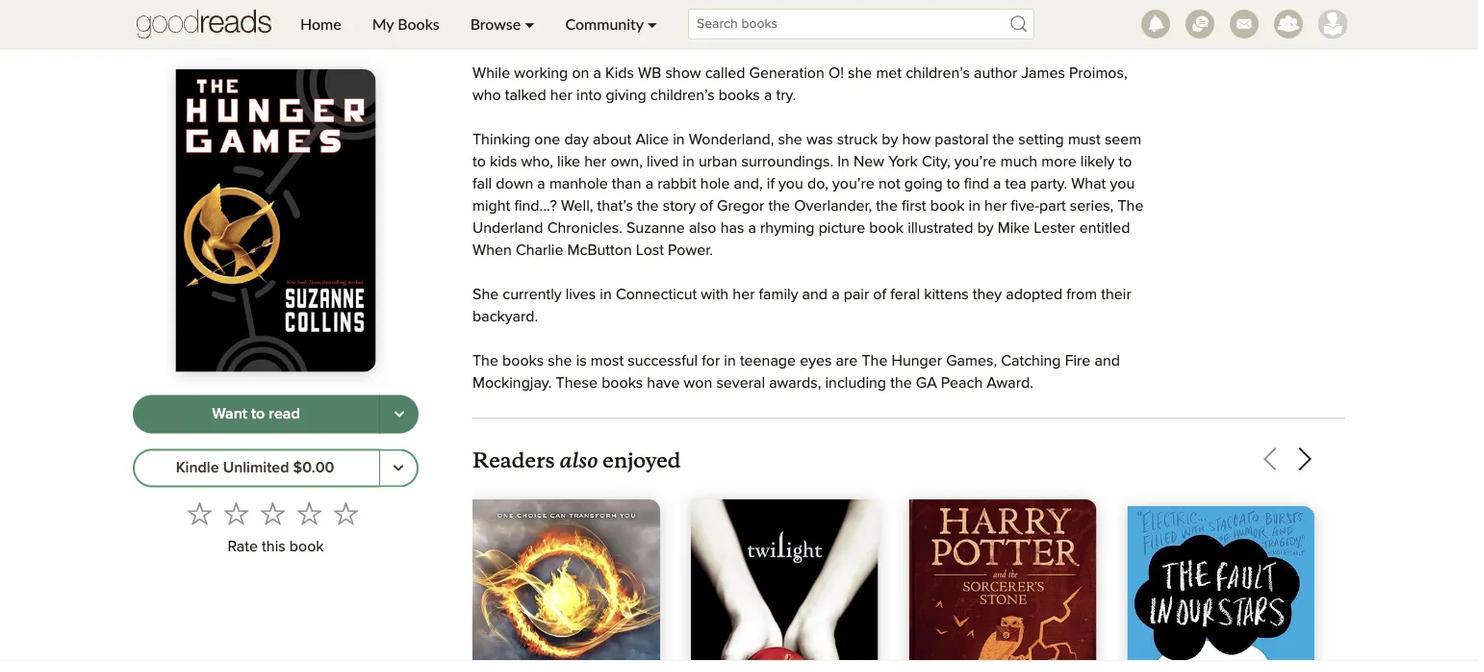 Task type: describe. For each thing, give the bounding box(es) containing it.
find
[[964, 177, 990, 192]]

a right on in the top left of the page
[[594, 66, 602, 82]]

1 horizontal spatial the
[[862, 354, 888, 370]]

my
[[372, 14, 394, 33]]

who,
[[521, 155, 553, 170]]

2 vertical spatial books
[[602, 376, 643, 392]]

going
[[905, 177, 943, 192]]

0 vertical spatial you're
[[955, 155, 997, 170]]

0 horizontal spatial you're
[[833, 177, 875, 192]]

hole
[[701, 177, 730, 192]]

she currently lives in connecticut with her family and a pair of feral kittens they adopted from their backyard.
[[473, 288, 1132, 325]]

community ▾
[[566, 14, 658, 33]]

games,
[[946, 354, 997, 370]]

rate 1 out of 5 image
[[187, 501, 212, 526]]

has
[[721, 221, 744, 237]]

1 horizontal spatial book
[[870, 221, 904, 237]]

unlimited
[[223, 461, 289, 476]]

browse ▾ link
[[455, 0, 550, 48]]

Search by book title or ISBN text field
[[688, 9, 1035, 39]]

want to read button
[[133, 395, 380, 434]]

the inside thinking one day about alice in wonderland, she was struck by how pastoral the setting must seem to kids who, like her own, lived in urban surroundings. in new york city, you're much more likely to fall down a manhole than a rabbit hole and, if you do, you're not going to find a tea party. what you might find...? well, that's the story of gregor the overlander, the first book in her five-part series, the underland chronicles. suzanne also has a rhyming picture book illustrated by mike lester entitled when charlie mcbutton lost power.
[[1118, 199, 1144, 215]]

rate 5 out of 5 image
[[334, 501, 359, 526]]

on
[[572, 66, 590, 82]]

that's
[[597, 199, 633, 215]]

chronicles.
[[547, 221, 623, 237]]

underland
[[473, 221, 543, 237]]

suzanne
[[627, 221, 685, 237]]

adopted
[[1006, 288, 1063, 303]]

down
[[496, 177, 534, 192]]

several
[[717, 376, 765, 392]]

more
[[1042, 155, 1077, 170]]

than
[[612, 177, 642, 192]]

$0.00
[[293, 461, 334, 476]]

to up fall
[[473, 155, 486, 170]]

much
[[1001, 155, 1038, 170]]

rate 4 out of 5 image
[[297, 501, 322, 526]]

▾ for community ▾
[[648, 14, 658, 33]]

rate
[[228, 539, 258, 554]]

the down not
[[876, 199, 898, 215]]

home image
[[137, 0, 271, 48]]

lived
[[647, 155, 679, 170]]

the up much
[[993, 133, 1015, 148]]

of inside she currently lives in connecticut with her family and a pair of feral kittens they adopted from their backyard.
[[874, 288, 887, 303]]

they
[[973, 288, 1002, 303]]

show
[[666, 66, 701, 82]]

from
[[1067, 288, 1098, 303]]

to inside button
[[251, 407, 265, 422]]

connecticut
[[616, 288, 697, 303]]

called
[[705, 66, 746, 82]]

rhyming
[[761, 221, 815, 237]]

find...?
[[514, 199, 557, 215]]

likely
[[1081, 155, 1115, 170]]

mcbutton
[[568, 244, 632, 259]]

community ▾ link
[[550, 0, 673, 48]]

o!
[[829, 66, 844, 82]]

and inside "the books she is most successful for in teenage eyes are the hunger games, catching fire and mockingjay. these books have won several awards, including the ga peach award."
[[1095, 354, 1120, 370]]

backyard.
[[473, 310, 538, 325]]

in
[[838, 155, 850, 170]]

including
[[825, 376, 887, 392]]

home
[[300, 14, 341, 33]]

profile image for bob builder. image
[[1319, 10, 1348, 39]]

series,
[[1070, 199, 1114, 215]]

0 vertical spatial by
[[882, 133, 898, 148]]

must
[[1068, 133, 1101, 148]]

party.
[[1031, 177, 1068, 192]]

2 vertical spatial book
[[290, 539, 324, 554]]

peach
[[941, 376, 983, 392]]

story
[[663, 199, 696, 215]]

1 horizontal spatial children's
[[906, 66, 970, 82]]

new
[[854, 155, 885, 170]]

a down "who,"
[[537, 177, 546, 192]]

and,
[[734, 177, 763, 192]]

the books she is most successful for in teenage eyes are the hunger games, catching fire and mockingjay. these books have won several awards, including the ga peach award.
[[473, 354, 1120, 392]]

award.
[[987, 376, 1034, 392]]

▾ for browse ▾
[[525, 14, 535, 33]]

her inside while working on a kids wb show called generation o! she met children's author james proimos, who talked her into giving children's books a try.
[[550, 89, 573, 104]]

want
[[212, 407, 247, 422]]

day
[[565, 133, 589, 148]]

kids
[[606, 66, 634, 82]]

have
[[647, 376, 680, 392]]

while working on a kids wb show called generation o! she met children's author james proimos, who talked her into giving children's books a try.
[[473, 66, 1128, 104]]

in right alice
[[673, 133, 685, 148]]

working
[[514, 66, 568, 82]]

manhole
[[550, 177, 608, 192]]

to left find on the top right of the page
[[947, 177, 960, 192]]

ga
[[916, 376, 937, 392]]

1 vertical spatial books
[[503, 354, 544, 370]]

readers also enjoyed
[[473, 444, 681, 474]]

catching
[[1001, 354, 1061, 370]]

rabbit
[[658, 177, 697, 192]]

kindle unlimited $0.00 link
[[133, 449, 380, 488]]

lives
[[566, 288, 596, 303]]

she
[[473, 288, 499, 303]]

rate 3 out of 5 image
[[260, 501, 285, 526]]

of inside thinking one day about alice in wonderland, she was struck by how pastoral the setting must seem to kids who, like her own, lived in urban surroundings. in new york city, you're much more likely to fall down a manhole than a rabbit hole and, if you do, you're not going to find a tea party. what you might find...? well, that's the story of gregor the overlander, the first book in her five-part series, the underland chronicles. suzanne also has a rhyming picture book illustrated by mike lester entitled when charlie mcbutton lost power.
[[700, 199, 713, 215]]

her inside she currently lives in connecticut with her family and a pair of feral kittens they adopted from their backyard.
[[733, 288, 755, 303]]

2 you from the left
[[1110, 177, 1135, 192]]

kindle
[[176, 461, 219, 476]]

the up suzanne
[[637, 199, 659, 215]]

thinking one day about alice in wonderland, she was struck by how pastoral the setting must seem to kids who, like her own, lived in urban surroundings. in new york city, you're much more likely to fall down a manhole than a rabbit hole and, if you do, you're not going to find a tea party. what you might find...? well, that's the story of gregor the overlander, the first book in her five-part series, the underland chronicles. suzanne also has a rhyming picture book illustrated by mike lester entitled when charlie mcbutton lost power.
[[473, 133, 1144, 259]]

community
[[566, 14, 644, 33]]

browse
[[470, 14, 521, 33]]



Task type: locate. For each thing, give the bounding box(es) containing it.
the
[[993, 133, 1015, 148], [637, 199, 659, 215], [769, 199, 790, 215], [876, 199, 898, 215], [891, 376, 912, 392]]

1 vertical spatial book
[[870, 221, 904, 237]]

you're
[[955, 155, 997, 170], [833, 177, 875, 192]]

1 vertical spatial also
[[560, 444, 598, 474]]

▾ inside "link"
[[648, 14, 658, 33]]

my books
[[372, 14, 440, 33]]

pair
[[844, 288, 870, 303]]

rate 2 out of 5 image
[[224, 501, 249, 526]]

2 vertical spatial she
[[548, 354, 572, 370]]

successful
[[628, 354, 698, 370]]

rate this book
[[228, 539, 324, 554]]

book
[[931, 199, 965, 215], [870, 221, 904, 237], [290, 539, 324, 554]]

0 horizontal spatial she
[[548, 354, 572, 370]]

she inside while working on a kids wb show called generation o! she met children's author james proimos, who talked her into giving children's books a try.
[[848, 66, 872, 82]]

with
[[701, 288, 729, 303]]

by up the york
[[882, 133, 898, 148]]

0 horizontal spatial book
[[290, 539, 324, 554]]

1 horizontal spatial you
[[1110, 177, 1135, 192]]

browse ▾
[[470, 14, 535, 33]]

0 horizontal spatial children's
[[651, 89, 715, 104]]

like
[[557, 155, 581, 170]]

this
[[262, 539, 286, 554]]

▾ right community
[[648, 14, 658, 33]]

teenage
[[740, 354, 796, 370]]

0 vertical spatial books
[[719, 89, 760, 104]]

what
[[1072, 177, 1106, 192]]

these
[[556, 376, 598, 392]]

a right has
[[748, 221, 757, 237]]

0 vertical spatial children's
[[906, 66, 970, 82]]

tea
[[1006, 177, 1027, 192]]

her right like
[[585, 155, 607, 170]]

is
[[576, 354, 587, 370]]

kids
[[490, 155, 517, 170]]

when
[[473, 244, 512, 259]]

book right this
[[290, 539, 324, 554]]

a left try. at the top right of page
[[764, 89, 772, 104]]

awards,
[[769, 376, 822, 392]]

try.
[[776, 89, 796, 104]]

in right for
[[724, 354, 736, 370]]

1 vertical spatial children's
[[651, 89, 715, 104]]

into
[[577, 89, 602, 104]]

to down seem
[[1119, 155, 1132, 170]]

met
[[876, 66, 902, 82]]

struck
[[837, 133, 878, 148]]

picture
[[819, 221, 866, 237]]

the up mockingjay.
[[473, 354, 499, 370]]

entitled
[[1080, 221, 1131, 237]]

2 horizontal spatial the
[[1118, 199, 1144, 215]]

by
[[882, 133, 898, 148], [978, 221, 994, 237]]

children's right met
[[906, 66, 970, 82]]

hunger
[[892, 354, 943, 370]]

of down hole at the top left of page
[[700, 199, 713, 215]]

in down find on the top right of the page
[[969, 199, 981, 215]]

enjoyed
[[603, 448, 681, 474]]

0 horizontal spatial ▾
[[525, 14, 535, 33]]

1 horizontal spatial ▾
[[648, 14, 658, 33]]

2 horizontal spatial she
[[848, 66, 872, 82]]

0 horizontal spatial and
[[802, 288, 828, 303]]

1 vertical spatial of
[[874, 288, 887, 303]]

mockingjay.
[[473, 376, 552, 392]]

wonderland,
[[689, 133, 774, 148]]

to
[[473, 155, 486, 170], [1119, 155, 1132, 170], [947, 177, 960, 192], [251, 407, 265, 422]]

also up power.
[[689, 221, 717, 237]]

urban
[[699, 155, 738, 170]]

1 vertical spatial you're
[[833, 177, 875, 192]]

2 horizontal spatial books
[[719, 89, 760, 104]]

1 ▾ from the left
[[525, 14, 535, 33]]

mike
[[998, 221, 1030, 237]]

rate this book element
[[133, 495, 419, 562]]

she right o!
[[848, 66, 872, 82]]

she inside "the books she is most successful for in teenage eyes are the hunger games, catching fire and mockingjay. these books have won several awards, including the ga peach award."
[[548, 354, 572, 370]]

rating 0 out of 5 group
[[181, 495, 364, 532]]

in right lives
[[600, 288, 612, 303]]

she
[[848, 66, 872, 82], [778, 133, 803, 148], [548, 354, 572, 370]]

lester
[[1034, 221, 1076, 237]]

if
[[767, 177, 775, 192]]

you down likely
[[1110, 177, 1135, 192]]

books up mockingjay.
[[503, 354, 544, 370]]

0 horizontal spatial the
[[473, 354, 499, 370]]

the up entitled
[[1118, 199, 1144, 215]]

overlander,
[[794, 199, 872, 215]]

want to read
[[212, 407, 300, 422]]

readers
[[473, 448, 555, 474]]

book up illustrated
[[931, 199, 965, 215]]

0 vertical spatial of
[[700, 199, 713, 215]]

her left 'into'
[[550, 89, 573, 104]]

kindle unlimited $0.00
[[176, 461, 334, 476]]

also inside thinking one day about alice in wonderland, she was struck by how pastoral the setting must seem to kids who, like her own, lived in urban surroundings. in new york city, you're much more likely to fall down a manhole than a rabbit hole and, if you do, you're not going to find a tea party. what you might find...? well, that's the story of gregor the overlander, the first book in her five-part series, the underland chronicles. suzanne also has a rhyming picture book illustrated by mike lester entitled when charlie mcbutton lost power.
[[689, 221, 717, 237]]

book down first
[[870, 221, 904, 237]]

talked
[[505, 89, 546, 104]]

and right fire
[[1095, 354, 1120, 370]]

her up mike at the top right of page
[[985, 199, 1007, 215]]

gregor
[[717, 199, 765, 215]]

thinking
[[473, 133, 531, 148]]

0 horizontal spatial also
[[560, 444, 598, 474]]

1 horizontal spatial and
[[1095, 354, 1120, 370]]

their
[[1102, 288, 1132, 303]]

a left pair
[[832, 288, 840, 303]]

in inside she currently lives in connecticut with her family and a pair of feral kittens they adopted from their backyard.
[[600, 288, 612, 303]]

a inside she currently lives in connecticut with her family and a pair of feral kittens they adopted from their backyard.
[[832, 288, 840, 303]]

the left ga
[[891, 376, 912, 392]]

1 vertical spatial and
[[1095, 354, 1120, 370]]

2 ▾ from the left
[[648, 14, 658, 33]]

books inside while working on a kids wb show called generation o! she met children's author james proimos, who talked her into giving children's books a try.
[[719, 89, 760, 104]]

1 horizontal spatial you're
[[955, 155, 997, 170]]

▾ right "browse"
[[525, 14, 535, 33]]

surroundings.
[[742, 155, 834, 170]]

0 vertical spatial book
[[931, 199, 965, 215]]

1 horizontal spatial by
[[978, 221, 994, 237]]

1 horizontal spatial she
[[778, 133, 803, 148]]

how
[[902, 133, 931, 148]]

seem
[[1105, 133, 1142, 148]]

her right with
[[733, 288, 755, 303]]

about
[[593, 133, 632, 148]]

1 you from the left
[[779, 177, 804, 192]]

a right than
[[646, 177, 654, 192]]

she up surroundings.
[[778, 133, 803, 148]]

the up rhyming
[[769, 199, 790, 215]]

0 vertical spatial also
[[689, 221, 717, 237]]

one
[[535, 133, 561, 148]]

own,
[[611, 155, 643, 170]]

in inside "the books she is most successful for in teenage eyes are the hunger games, catching fire and mockingjay. these books have won several awards, including the ga peach award."
[[724, 354, 736, 370]]

books
[[398, 14, 440, 33]]

not
[[879, 177, 901, 192]]

you're up find on the top right of the page
[[955, 155, 997, 170]]

the right are
[[862, 354, 888, 370]]

and right family at the right top
[[802, 288, 828, 303]]

wb
[[638, 66, 662, 82]]

None search field
[[673, 9, 1050, 39]]

you're down in
[[833, 177, 875, 192]]

1 vertical spatial by
[[978, 221, 994, 237]]

author
[[974, 66, 1018, 82]]

0 vertical spatial she
[[848, 66, 872, 82]]

0 vertical spatial and
[[802, 288, 828, 303]]

family
[[759, 288, 799, 303]]

children's down show
[[651, 89, 715, 104]]

1 horizontal spatial of
[[874, 288, 887, 303]]

0 horizontal spatial by
[[882, 133, 898, 148]]

books
[[719, 89, 760, 104], [503, 354, 544, 370], [602, 376, 643, 392]]

a left tea
[[994, 177, 1002, 192]]

she left is at the bottom of the page
[[548, 354, 572, 370]]

of right pair
[[874, 288, 887, 303]]

1 horizontal spatial books
[[602, 376, 643, 392]]

first
[[902, 199, 927, 215]]

fire
[[1065, 354, 1091, 370]]

york
[[889, 155, 918, 170]]

she inside thinking one day about alice in wonderland, she was struck by how pastoral the setting must seem to kids who, like her own, lived in urban surroundings. in new york city, you're much more likely to fall down a manhole than a rabbit hole and, if you do, you're not going to find a tea party. what you might find...? well, that's the story of gregor the overlander, the first book in her five-part series, the underland chronicles. suzanne also has a rhyming picture book illustrated by mike lester entitled when charlie mcbutton lost power.
[[778, 133, 803, 148]]

the inside "the books she is most successful for in teenage eyes are the hunger games, catching fire and mockingjay. these books have won several awards, including the ga peach award."
[[891, 376, 912, 392]]

of
[[700, 199, 713, 215], [874, 288, 887, 303]]

1 vertical spatial she
[[778, 133, 803, 148]]

was
[[807, 133, 833, 148]]

1 horizontal spatial also
[[689, 221, 717, 237]]

0 horizontal spatial books
[[503, 354, 544, 370]]

in
[[673, 133, 685, 148], [683, 155, 695, 170], [969, 199, 981, 215], [600, 288, 612, 303], [724, 354, 736, 370]]

2 horizontal spatial book
[[931, 199, 965, 215]]

alice
[[636, 133, 669, 148]]

the
[[1118, 199, 1144, 215], [473, 354, 499, 370], [862, 354, 888, 370]]

home link
[[285, 0, 357, 48]]

books down called
[[719, 89, 760, 104]]

illustrated
[[908, 221, 974, 237]]

by left mike at the top right of page
[[978, 221, 994, 237]]

feral
[[891, 288, 920, 303]]

0 horizontal spatial of
[[700, 199, 713, 215]]

most
[[591, 354, 624, 370]]

read
[[269, 407, 300, 422]]

you right if at top right
[[779, 177, 804, 192]]

also left enjoyed at the left bottom of page
[[560, 444, 598, 474]]

0 horizontal spatial you
[[779, 177, 804, 192]]

and inside she currently lives in connecticut with her family and a pair of feral kittens they adopted from their backyard.
[[802, 288, 828, 303]]

my books link
[[357, 0, 455, 48]]

in up rabbit
[[683, 155, 695, 170]]

book cover image
[[473, 500, 660, 661], [691, 500, 878, 661], [909, 500, 1097, 661], [1128, 507, 1315, 661]]

to left read
[[251, 407, 265, 422]]

books down most
[[602, 376, 643, 392]]



Task type: vqa. For each thing, say whether or not it's contained in the screenshot.
Browse ▾
yes



